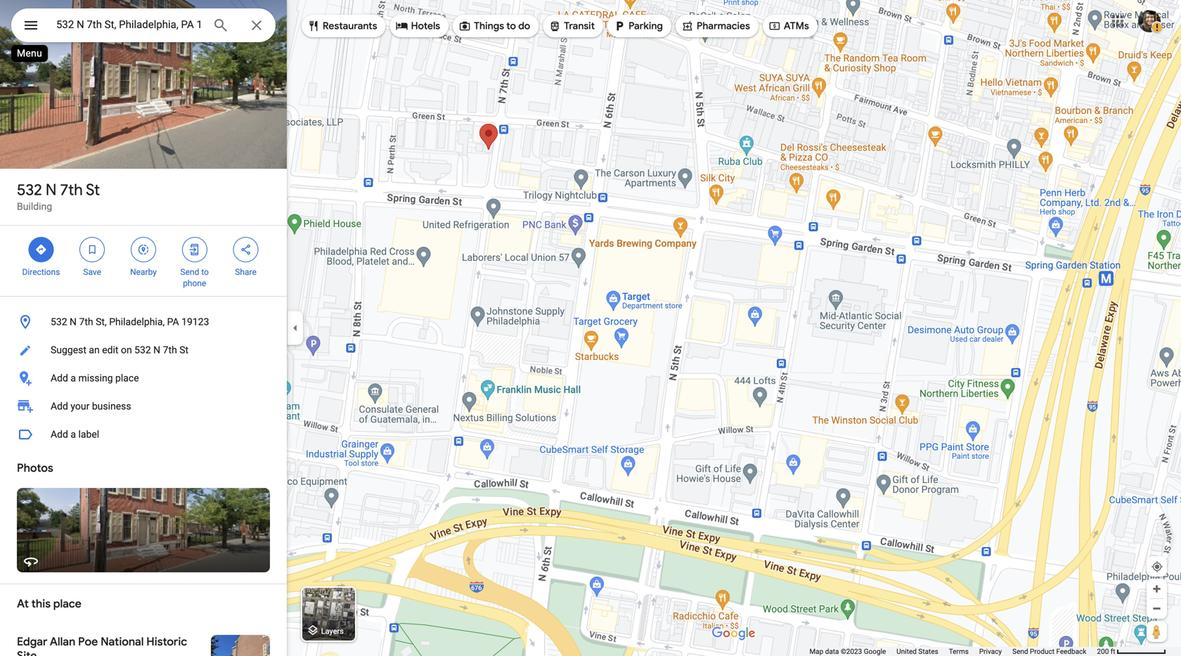 Task type: vqa. For each thing, say whether or not it's contained in the screenshot.


Task type: locate. For each thing, give the bounding box(es) containing it.
send up phone
[[180, 267, 199, 277]]

None field
[[56, 16, 201, 33]]

pharmacies
[[697, 20, 750, 32]]

532 up building
[[17, 180, 42, 200]]

privacy
[[980, 647, 1002, 656]]

st
[[86, 180, 100, 200], [180, 344, 189, 356]]


[[769, 18, 781, 34]]

st inside 532 n 7th st building
[[86, 180, 100, 200]]

footer containing map data ©2023 google
[[810, 647, 1097, 656]]

states
[[919, 647, 939, 656]]

add your business
[[51, 401, 131, 412]]

1 add from the top
[[51, 372, 68, 384]]

0 horizontal spatial to
[[201, 267, 209, 277]]

n left 'st,'
[[70, 316, 77, 328]]

missing
[[78, 372, 113, 384]]

2 add from the top
[[51, 401, 68, 412]]

show street view coverage image
[[1147, 621, 1167, 642]]

532 for st
[[17, 180, 42, 200]]

 restaurants
[[307, 18, 377, 34]]

7th inside button
[[163, 344, 177, 356]]

200
[[1097, 647, 1109, 656]]

parking
[[629, 20, 663, 32]]

2 vertical spatial n
[[153, 344, 160, 356]]

nearby
[[130, 267, 157, 277]]

1 a from the top
[[71, 372, 76, 384]]

st down 19123 at the left of the page
[[180, 344, 189, 356]]


[[137, 242, 150, 257]]

place
[[115, 372, 139, 384], [53, 597, 81, 611]]

n for st
[[46, 180, 57, 200]]

1 horizontal spatial st
[[180, 344, 189, 356]]

layers
[[321, 627, 344, 636]]

0 vertical spatial n
[[46, 180, 57, 200]]

1 vertical spatial 7th
[[79, 316, 93, 328]]

0 vertical spatial 532
[[17, 180, 42, 200]]

1 horizontal spatial n
[[70, 316, 77, 328]]

zoom out image
[[1152, 603, 1163, 614]]

a for label
[[71, 429, 76, 440]]

label
[[78, 429, 99, 440]]


[[86, 242, 99, 257]]

actions for 532 n 7th st region
[[0, 226, 287, 296]]

restaurants
[[323, 20, 377, 32]]

add
[[51, 372, 68, 384], [51, 401, 68, 412], [51, 429, 68, 440]]

pоe
[[78, 635, 98, 649]]

national
[[101, 635, 144, 649]]

532 n 7th st, philadelphia, pa 19123
[[51, 316, 209, 328]]

1 vertical spatial n
[[70, 316, 77, 328]]

0 vertical spatial 7th
[[60, 180, 83, 200]]

7th
[[60, 180, 83, 200], [79, 316, 93, 328], [163, 344, 177, 356]]

send product feedback
[[1013, 647, 1087, 656]]

1 vertical spatial st
[[180, 344, 189, 356]]

st up 
[[86, 180, 100, 200]]

3 add from the top
[[51, 429, 68, 440]]

2 vertical spatial 532
[[134, 344, 151, 356]]

2 a from the top
[[71, 429, 76, 440]]

1 horizontal spatial 532
[[51, 316, 67, 328]]

add for add your business
[[51, 401, 68, 412]]

0 horizontal spatial place
[[53, 597, 81, 611]]

1 vertical spatial to
[[201, 267, 209, 277]]

phone
[[183, 279, 206, 288]]

n inside button
[[70, 316, 77, 328]]

add a label button
[[0, 421, 287, 449]]

place down on
[[115, 372, 139, 384]]

0 vertical spatial a
[[71, 372, 76, 384]]

 pharmacies
[[681, 18, 750, 34]]

 hotels
[[396, 18, 440, 34]]

building
[[17, 201, 52, 212]]

on
[[121, 344, 132, 356]]

532 for st,
[[51, 316, 67, 328]]

532 inside button
[[51, 316, 67, 328]]


[[188, 242, 201, 257]]

7th inside 532 n 7th st building
[[60, 180, 83, 200]]

532 inside 532 n 7th st building
[[17, 180, 42, 200]]

add left your
[[51, 401, 68, 412]]

at
[[17, 597, 29, 611]]

7th inside button
[[79, 316, 93, 328]]

n up building
[[46, 180, 57, 200]]

 transit
[[549, 18, 595, 34]]

add for add a missing place
[[51, 372, 68, 384]]

 atms
[[769, 18, 809, 34]]

edit
[[102, 344, 119, 356]]

1 vertical spatial send
[[1013, 647, 1029, 656]]

philadelphia,
[[109, 316, 165, 328]]

0 vertical spatial to
[[507, 20, 516, 32]]

n right on
[[153, 344, 160, 356]]

0 vertical spatial add
[[51, 372, 68, 384]]

to up phone
[[201, 267, 209, 277]]

add inside 'add a missing place' button
[[51, 372, 68, 384]]


[[459, 18, 471, 34]]

send left product
[[1013, 647, 1029, 656]]

2 vertical spatial 7th
[[163, 344, 177, 356]]

edgar
[[17, 635, 47, 649]]

footer
[[810, 647, 1097, 656]]

19123
[[182, 316, 209, 328]]

send inside send to phone
[[180, 267, 199, 277]]

0 vertical spatial place
[[115, 372, 139, 384]]

0 horizontal spatial n
[[46, 180, 57, 200]]

send inside 'button'
[[1013, 647, 1029, 656]]

n
[[46, 180, 57, 200], [70, 316, 77, 328], [153, 344, 160, 356]]

to
[[507, 20, 516, 32], [201, 267, 209, 277]]

product
[[1030, 647, 1055, 656]]

1 vertical spatial a
[[71, 429, 76, 440]]

suggest
[[51, 344, 86, 356]]

add left label
[[51, 429, 68, 440]]

1 horizontal spatial to
[[507, 20, 516, 32]]

suggest an edit on 532 n 7th st button
[[0, 336, 287, 364]]

google
[[864, 647, 886, 656]]

add inside add your business link
[[51, 401, 68, 412]]

terms
[[949, 647, 969, 656]]

2 horizontal spatial 532
[[134, 344, 151, 356]]

0 vertical spatial st
[[86, 180, 100, 200]]

send for send product feedback
[[1013, 647, 1029, 656]]

0 horizontal spatial st
[[86, 180, 100, 200]]

add a missing place button
[[0, 364, 287, 392]]

2 horizontal spatial n
[[153, 344, 160, 356]]

1 vertical spatial add
[[51, 401, 68, 412]]

532
[[17, 180, 42, 200], [51, 316, 67, 328], [134, 344, 151, 356]]

0 horizontal spatial send
[[180, 267, 199, 277]]

united states button
[[897, 647, 939, 656]]

532 up suggest
[[51, 316, 67, 328]]

n inside button
[[153, 344, 160, 356]]

1 horizontal spatial place
[[115, 372, 139, 384]]

add inside add a label button
[[51, 429, 68, 440]]

532 right on
[[134, 344, 151, 356]]

a left missing
[[71, 372, 76, 384]]


[[23, 15, 39, 36]]

a
[[71, 372, 76, 384], [71, 429, 76, 440]]

data
[[825, 647, 839, 656]]

save
[[83, 267, 101, 277]]

0 vertical spatial send
[[180, 267, 199, 277]]

n inside 532 n 7th st building
[[46, 180, 57, 200]]

2 vertical spatial add
[[51, 429, 68, 440]]

add down suggest
[[51, 372, 68, 384]]

place right this
[[53, 597, 81, 611]]

 button
[[11, 8, 51, 45]]

suggest an edit on 532 n 7th st
[[51, 344, 189, 356]]

1 horizontal spatial send
[[1013, 647, 1029, 656]]

send
[[180, 267, 199, 277], [1013, 647, 1029, 656]]

collapse side panel image
[[288, 320, 303, 336]]

a for missing
[[71, 372, 76, 384]]

a left label
[[71, 429, 76, 440]]

532 n 7th st, philadelphia, pa 19123 button
[[0, 308, 287, 336]]

1 vertical spatial 532
[[51, 316, 67, 328]]

to left do
[[507, 20, 516, 32]]

0 horizontal spatial 532
[[17, 180, 42, 200]]

532 n 7th st building
[[17, 180, 100, 212]]

send to phone
[[180, 267, 209, 288]]



Task type: describe. For each thing, give the bounding box(es) containing it.
1 vertical spatial place
[[53, 597, 81, 611]]

united
[[897, 647, 917, 656]]

things
[[474, 20, 504, 32]]

st,
[[96, 316, 107, 328]]

atms
[[784, 20, 809, 32]]

site
[[17, 649, 37, 656]]

share
[[235, 267, 257, 277]]

privacy button
[[980, 647, 1002, 656]]

©2023
[[841, 647, 862, 656]]


[[681, 18, 694, 34]]

your
[[71, 401, 90, 412]]

zoom in image
[[1152, 584, 1163, 594]]

directions
[[22, 267, 60, 277]]

to inside  things to do
[[507, 20, 516, 32]]


[[613, 18, 626, 34]]

footer inside the google maps element
[[810, 647, 1097, 656]]

united states
[[897, 647, 939, 656]]

terms button
[[949, 647, 969, 656]]

send for send to phone
[[180, 267, 199, 277]]

hotels
[[411, 20, 440, 32]]

show your location image
[[1151, 561, 1164, 573]]

none field inside 532 n 7th st, philadelphia, pa 19123 field
[[56, 16, 201, 33]]

add for add a label
[[51, 429, 68, 440]]

add a label
[[51, 429, 99, 440]]

an
[[89, 344, 100, 356]]

7th for st
[[60, 180, 83, 200]]


[[240, 242, 252, 257]]

200 ft button
[[1097, 647, 1167, 656]]

to inside send to phone
[[201, 267, 209, 277]]

at this place
[[17, 597, 81, 611]]

send product feedback button
[[1013, 647, 1087, 656]]

add a missing place
[[51, 372, 139, 384]]

photos
[[17, 461, 53, 475]]

7th for st,
[[79, 316, 93, 328]]

 parking
[[613, 18, 663, 34]]


[[35, 242, 47, 257]]

edgar allan pоe national historic site link
[[0, 624, 287, 656]]

st inside button
[[180, 344, 189, 356]]

add your business link
[[0, 392, 287, 421]]

transit
[[564, 20, 595, 32]]

ft
[[1111, 647, 1116, 656]]

532 n 7th st main content
[[0, 0, 287, 656]]

edgar allan pоe national historic site
[[17, 635, 187, 656]]

this
[[31, 597, 51, 611]]

place inside button
[[115, 372, 139, 384]]

map
[[810, 647, 824, 656]]

historic
[[146, 635, 187, 649]]


[[549, 18, 561, 34]]

200 ft
[[1097, 647, 1116, 656]]

map data ©2023 google
[[810, 647, 886, 656]]

532 inside button
[[134, 344, 151, 356]]

do
[[519, 20, 530, 32]]

pa
[[167, 316, 179, 328]]

n for st,
[[70, 316, 77, 328]]

feedback
[[1057, 647, 1087, 656]]

 search field
[[11, 8, 276, 45]]

 things to do
[[459, 18, 530, 34]]

google maps element
[[0, 0, 1182, 656]]

allan
[[50, 635, 75, 649]]

532 N 7th St, Philadelphia, PA 19123 field
[[11, 8, 276, 42]]


[[307, 18, 320, 34]]


[[396, 18, 408, 34]]

business
[[92, 401, 131, 412]]



